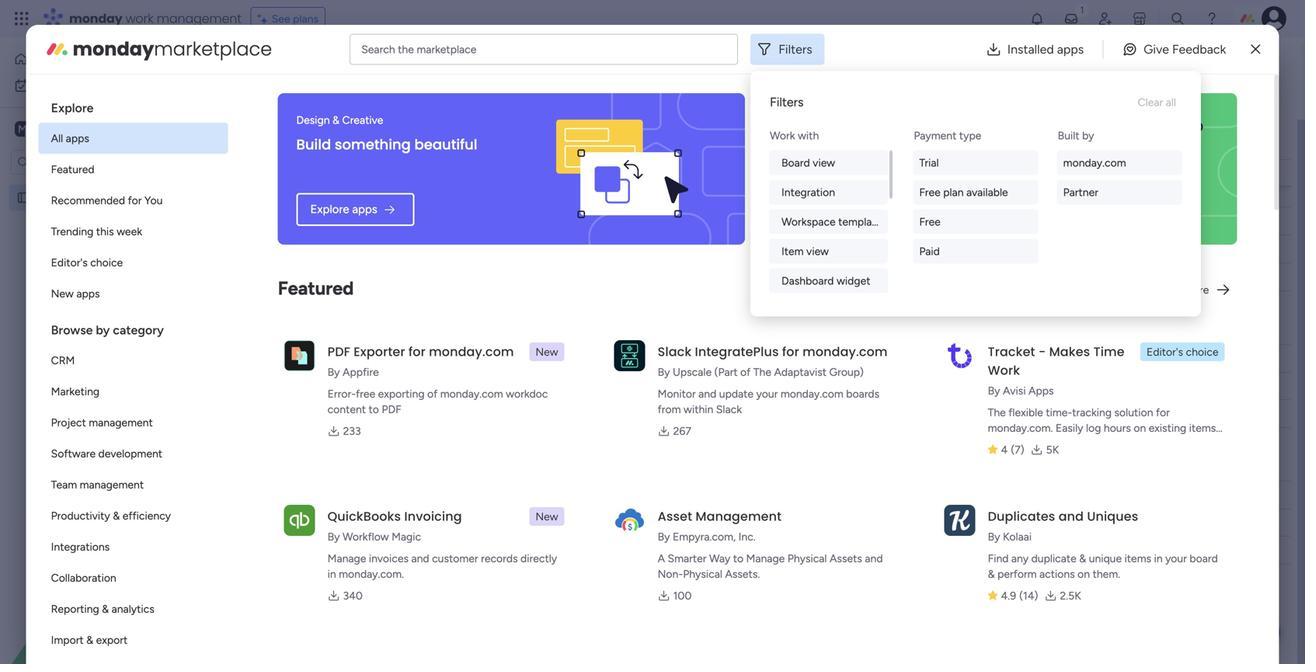 Task type: locate. For each thing, give the bounding box(es) containing it.
1 horizontal spatial editor's choice
[[1147, 345, 1219, 359]]

1 banner logo image from the left
[[525, 93, 727, 245]]

software development
[[51, 447, 162, 460]]

1 vertical spatial slack
[[716, 403, 742, 416]]

column information image up monitor and update your monday.com boards from within slack
[[762, 352, 774, 365]]

items inside 'the flexible time-tracking solution for monday.com. easily log hours on existing items and subitems.'
[[1189, 422, 1216, 435]]

0 horizontal spatial on
[[1078, 568, 1090, 581]]

view right item
[[807, 245, 829, 258]]

integration
[[782, 186, 835, 199]]

0 vertical spatial project
[[240, 51, 302, 77]]

new task
[[242, 97, 287, 110]]

task left 3
[[294, 215, 315, 228]]

status for due date
[[607, 166, 638, 180]]

item view button
[[769, 239, 888, 264]]

due date field for second column information image from the top
[[703, 350, 754, 367]]

task
[[267, 97, 287, 110]]

marketplace down the monday work management
[[154, 36, 272, 62]]

1 manage from the left
[[328, 552, 366, 565]]

1 vertical spatial due
[[706, 352, 726, 365]]

work down the tracket
[[988, 362, 1020, 379]]

avisi
[[1003, 384, 1026, 397]]

1 horizontal spatial project management
[[240, 51, 431, 77]]

work left with
[[770, 129, 795, 142]]

featured option
[[39, 154, 228, 185]]

1 horizontal spatial featured
[[278, 277, 354, 300]]

add new group button
[[237, 593, 347, 618]]

main table button
[[451, 50, 538, 75]]

your inside make every iteration your best yet
[[936, 135, 967, 155]]

directly
[[521, 552, 557, 565]]

column information image left board at the right of the page
[[762, 167, 774, 179]]

0 vertical spatial status field
[[603, 164, 642, 181]]

trending this week
[[51, 225, 142, 238]]

monday down the work
[[73, 36, 154, 62]]

feedback
[[1173, 42, 1226, 57]]

1 due date from the top
[[706, 166, 751, 180]]

status field for due date
[[603, 164, 642, 181]]

app logo image for by kolaai
[[945, 505, 976, 536]]

by up monitor
[[658, 366, 670, 379]]

1 status field from the top
[[603, 164, 642, 181]]

& left unique
[[1080, 552, 1087, 565]]

help image
[[1204, 11, 1220, 26]]

monday.com. inside manage invoices and customer records directly in monday.com.
[[339, 568, 404, 581]]

monday marketplace image
[[45, 37, 70, 62]]

0 horizontal spatial by
[[96, 323, 110, 338]]

4
[[1001, 443, 1008, 457]]

slack inside the slack integrateplus for monday.com by upscale (part of the adaptavist group)
[[658, 343, 692, 361]]

app logo image down the completed field
[[284, 340, 315, 371]]

due date up mar 8
[[706, 166, 751, 180]]

view
[[813, 156, 835, 169], [807, 245, 829, 258]]

0 vertical spatial view
[[813, 156, 835, 169]]

by inside browse by category heading
[[96, 323, 110, 338]]

0 horizontal spatial editor's
[[51, 256, 88, 269]]

software
[[51, 447, 96, 460]]

appfire
[[343, 366, 379, 379]]

group
[[312, 599, 340, 612]]

within
[[684, 403, 714, 416]]

for up adaptavist
[[782, 343, 799, 361]]

slack down update
[[716, 403, 742, 416]]

by up find
[[988, 530, 1001, 544]]

log
[[1086, 422, 1101, 435]]

app logo image left the upscale on the right bottom of page
[[614, 340, 645, 371]]

items inside find any duplicate & unique items in your board & perform actions on them.
[[1125, 552, 1152, 565]]

1 vertical spatial main
[[36, 122, 63, 136]]

mar left 8
[[716, 187, 733, 199]]

mar 9
[[716, 215, 741, 227]]

1 horizontal spatial on
[[1134, 422, 1146, 435]]

and down magic
[[411, 552, 429, 565]]

management up 'search' 'field'
[[307, 51, 431, 77]]

2 vertical spatial project
[[51, 416, 86, 429]]

4.9 (14)
[[1001, 589, 1039, 603]]

2 horizontal spatial your
[[1166, 552, 1187, 565]]

column information image
[[654, 167, 666, 179], [654, 352, 666, 365]]

by inside asset management by empyra.com, inc.
[[658, 530, 670, 544]]

editor's choice down trending this week
[[51, 256, 123, 269]]

import & export
[[51, 634, 128, 647]]

slack
[[658, 343, 692, 361], [716, 403, 742, 416]]

search everything image
[[1170, 11, 1186, 26]]

app logo image left quickbooks
[[284, 505, 315, 536]]

to down free
[[369, 403, 379, 416]]

app logo image for by upscale (part of the adaptavist group)
[[614, 340, 645, 371]]

app logo image left the tracket
[[945, 340, 976, 371]]

column information image for due date
[[654, 167, 666, 179]]

by avisi apps
[[988, 384, 1054, 397]]

in left board
[[1154, 552, 1163, 565]]

1 vertical spatial column information image
[[654, 352, 666, 365]]

1 horizontal spatial editor's
[[1147, 345, 1184, 359]]

2
[[318, 187, 324, 200]]

1 vertical spatial on
[[1078, 568, 1090, 581]]

any
[[1012, 552, 1029, 565]]

0 horizontal spatial to
[[369, 403, 379, 416]]

lottie animation element
[[0, 507, 198, 664]]

easily
[[1056, 422, 1084, 435]]

main for main workspace
[[36, 122, 63, 136]]

0 vertical spatial your
[[936, 135, 967, 155]]

1 vertical spatial due date field
[[703, 350, 754, 367]]

0 horizontal spatial editor's choice
[[51, 256, 123, 269]]

1 free from the top
[[920, 186, 941, 199]]

hours
[[1104, 422, 1131, 435]]

status field left the upscale on the right bottom of page
[[603, 350, 642, 367]]

& for analytics
[[102, 603, 109, 616]]

app logo image left 'kolaai'
[[945, 505, 976, 536]]

for left you
[[128, 194, 142, 207]]

task up appfire
[[370, 352, 391, 365]]

0 horizontal spatial the
[[754, 366, 772, 379]]

the up monitor and update your monday.com boards from within slack
[[754, 366, 772, 379]]

and inside 'the flexible time-tracking solution for monday.com. easily log hours on existing items and subitems.'
[[988, 437, 1006, 450]]

editor's choice inside option
[[51, 256, 123, 269]]

1 horizontal spatial by
[[1083, 129, 1094, 142]]

(14)
[[1020, 589, 1039, 603]]

2 due date field from the top
[[703, 350, 754, 367]]

duplicate
[[1032, 552, 1077, 565]]

for up existing
[[1156, 406, 1170, 419]]

marketplace
[[154, 36, 272, 62], [417, 43, 477, 56]]

exporting
[[378, 387, 425, 401]]

kolaai
[[1003, 530, 1032, 544]]

1 horizontal spatial your
[[936, 135, 967, 155]]

Due date field
[[703, 164, 754, 181], [703, 350, 754, 367]]

make
[[789, 135, 827, 155]]

1 vertical spatial choice
[[1186, 345, 1219, 359]]

2 date from the top
[[729, 352, 751, 365]]

filters inside popup button
[[779, 42, 813, 57]]

2 status from the top
[[607, 352, 638, 365]]

way
[[709, 552, 731, 565]]

0 vertical spatial the
[[754, 366, 772, 379]]

asset management by empyra.com, inc.
[[658, 508, 782, 544]]

monday.com button
[[1057, 150, 1183, 175]]

0 horizontal spatial banner logo image
[[525, 93, 727, 245]]

2 column information image from the top
[[654, 352, 666, 365]]

by up a
[[658, 530, 670, 544]]

0 horizontal spatial physical
[[683, 568, 723, 581]]

0 horizontal spatial items
[[1125, 552, 1152, 565]]

1 vertical spatial by
[[96, 323, 110, 338]]

app logo image for by avisi apps
[[945, 340, 976, 371]]

1 vertical spatial featured
[[278, 277, 354, 300]]

owner
[[516, 352, 548, 365]]

1 vertical spatial project
[[37, 191, 72, 204]]

workspace
[[782, 215, 836, 228]]

monday.com inside button
[[1064, 156, 1126, 169]]

1 vertical spatial mar
[[716, 215, 733, 227]]

project management up v2 search icon
[[240, 51, 431, 77]]

marketplace right the
[[417, 43, 477, 56]]

due date up (part
[[706, 352, 751, 365]]

explore heading
[[39, 87, 228, 123]]

new up the browse
[[51, 287, 74, 300]]

of inside the slack integrateplus for monday.com by upscale (part of the adaptavist group)
[[741, 366, 751, 379]]

date up (part
[[729, 352, 751, 365]]

editor's right time at the bottom right of page
[[1147, 345, 1184, 359]]

management inside 'option'
[[89, 416, 153, 429]]

1 horizontal spatial slack
[[716, 403, 742, 416]]

by
[[328, 366, 340, 379], [658, 366, 670, 379], [988, 384, 1001, 397], [328, 530, 340, 544], [658, 530, 670, 544], [988, 530, 1001, 544]]

solution
[[1115, 406, 1154, 419]]

1 horizontal spatial the
[[988, 406, 1006, 419]]

all apps option
[[39, 123, 228, 154]]

1 horizontal spatial management
[[307, 51, 431, 77]]

2 banner logo image from the left
[[1017, 93, 1219, 245]]

1 vertical spatial physical
[[683, 568, 723, 581]]

to-
[[267, 134, 293, 153]]

view for board view
[[813, 156, 835, 169]]

0 horizontal spatial explore apps
[[311, 202, 377, 216]]

monday.com.
[[988, 422, 1053, 435], [339, 568, 404, 581]]

Search field
[[346, 92, 393, 114]]

None field
[[512, 487, 552, 504], [603, 487, 642, 504], [512, 487, 552, 504], [603, 487, 642, 504]]

0 vertical spatial of
[[741, 366, 751, 379]]

in inside find any duplicate & unique items in your board & perform actions on them.
[[1154, 552, 1163, 565]]

1 horizontal spatial pdf
[[382, 403, 402, 416]]

monday work management
[[69, 10, 241, 27]]

& down v2 search icon
[[333, 113, 340, 127]]

physical down "smarter"
[[683, 568, 723, 581]]

0 vertical spatial featured
[[51, 163, 94, 176]]

0 horizontal spatial your
[[756, 387, 778, 401]]

home
[[34, 52, 64, 66]]

the down avisi
[[988, 406, 1006, 419]]

list box
[[39, 87, 228, 664]]

editor's
[[51, 256, 88, 269], [1147, 345, 1184, 359]]

explore inside heading
[[51, 101, 94, 115]]

2 status field from the top
[[603, 350, 642, 367]]

and right assets
[[865, 552, 883, 565]]

of inside error-free exporting of monday.com workdoc content to pdf
[[427, 387, 438, 401]]

0 vertical spatial editor's
[[51, 256, 88, 269]]

crm
[[51, 354, 75, 367]]

by inside the slack integrateplus for monday.com by upscale (part of the adaptavist group)
[[658, 366, 670, 379]]

1 vertical spatial view
[[807, 245, 829, 258]]

1 due date field from the top
[[703, 164, 754, 181]]

in inside manage invoices and customer records directly in monday.com.
[[328, 568, 336, 581]]

monday.com up group)
[[803, 343, 888, 361]]

editor's down trending
[[51, 256, 88, 269]]

1 vertical spatial due date
[[706, 352, 751, 365]]

on left them.
[[1078, 568, 1090, 581]]

management up development
[[89, 416, 153, 429]]

due date field up mar 8
[[703, 164, 754, 181]]

empyra.com,
[[673, 530, 736, 544]]

1 vertical spatial free
[[920, 215, 941, 228]]

productivity & efficiency option
[[39, 500, 228, 532]]

free inside free plan available 'button'
[[920, 186, 941, 199]]

show
[[1154, 283, 1182, 296]]

1 vertical spatial date
[[729, 352, 751, 365]]

free up paid
[[920, 215, 941, 228]]

0 horizontal spatial in
[[328, 568, 336, 581]]

items right unique
[[1125, 552, 1152, 565]]

1 vertical spatial management
[[74, 191, 138, 204]]

on down solution
[[1134, 422, 1146, 435]]

editor's inside option
[[51, 256, 88, 269]]

workdoc
[[506, 387, 548, 401]]

invite / 1
[[1195, 56, 1236, 69]]

and left uniques
[[1059, 508, 1084, 525]]

0 horizontal spatial main
[[36, 122, 63, 136]]

filters button
[[751, 34, 825, 65]]

0 vertical spatial column information image
[[762, 167, 774, 179]]

1 horizontal spatial work
[[988, 362, 1020, 379]]

app logo image left asset
[[614, 505, 645, 536]]

app logo image
[[284, 340, 315, 371], [614, 340, 645, 371], [945, 340, 976, 371], [284, 505, 315, 536], [614, 505, 645, 536], [945, 505, 976, 536]]

free
[[356, 387, 375, 401]]

1 vertical spatial monday.com.
[[339, 568, 404, 581]]

1 horizontal spatial in
[[1154, 552, 1163, 565]]

1 horizontal spatial of
[[741, 366, 751, 379]]

in up group
[[328, 568, 336, 581]]

1 vertical spatial pdf
[[382, 403, 402, 416]]

2 horizontal spatial management
[[696, 508, 782, 525]]

date up 8
[[729, 166, 751, 180]]

mar left 9
[[716, 215, 733, 227]]

main inside workspace selection element
[[36, 122, 63, 136]]

due date field up update
[[703, 350, 754, 367]]

0 vertical spatial task
[[294, 187, 315, 200]]

pdf down exporting
[[382, 403, 402, 416]]

Status field
[[603, 164, 642, 181], [603, 350, 642, 367]]

explore up workspace selection element
[[51, 101, 94, 115]]

1 vertical spatial task
[[294, 215, 315, 228]]

due up mar 8
[[706, 166, 726, 180]]

import & export option
[[39, 625, 228, 656]]

trending this week option
[[39, 216, 228, 247]]

1 vertical spatial to
[[733, 552, 744, 565]]

items
[[1189, 422, 1216, 435], [1125, 552, 1152, 565]]

project inside project management field
[[240, 51, 302, 77]]

new inside option
[[51, 287, 74, 300]]

due
[[706, 166, 726, 180], [706, 352, 726, 365]]

all
[[51, 132, 63, 145]]

monday marketplace image
[[1132, 11, 1148, 26]]

& left efficiency
[[113, 509, 120, 523]]

error-free exporting of monday.com workdoc content to pdf
[[328, 387, 548, 416]]

1 status from the top
[[607, 166, 638, 180]]

free left plan
[[920, 186, 941, 199]]

apps down update feed icon
[[1057, 42, 1084, 57]]

column information image for owner
[[654, 352, 666, 365]]

0 vertical spatial by
[[1083, 129, 1094, 142]]

best
[[971, 135, 1002, 155]]

by right built
[[1083, 129, 1094, 142]]

main inside main table button
[[475, 56, 498, 69]]

from
[[658, 403, 681, 416]]

due up (part
[[706, 352, 726, 365]]

choice inside option
[[90, 256, 123, 269]]

1 vertical spatial status
[[607, 352, 638, 365]]

manage up assets.
[[746, 552, 785, 565]]

0 vertical spatial editor's choice
[[51, 256, 123, 269]]

monday up home option
[[69, 10, 122, 27]]

free inside free button
[[920, 215, 941, 228]]

marketing option
[[39, 376, 228, 407]]

1 horizontal spatial manage
[[746, 552, 785, 565]]

workflow
[[343, 530, 389, 544]]

status field for owner
[[603, 350, 642, 367]]

iteration
[[873, 135, 932, 155]]

featured down all apps
[[51, 163, 94, 176]]

pdf up by appfire
[[328, 343, 350, 361]]

free for free
[[920, 215, 941, 228]]

management up inc. on the bottom right of page
[[696, 508, 782, 525]]

of right exporting
[[427, 387, 438, 401]]

0 horizontal spatial project management
[[37, 191, 138, 204]]

2 free from the top
[[920, 215, 941, 228]]

management inside option
[[80, 478, 144, 491]]

0 horizontal spatial of
[[427, 387, 438, 401]]

installed apps button
[[973, 34, 1097, 65]]

partner
[[1064, 186, 1099, 199]]

date for second column information image from the top
[[729, 352, 751, 365]]

your inside monitor and update your monday.com boards from within slack
[[756, 387, 778, 401]]

and inside duplicates and uniques by kolaai
[[1059, 508, 1084, 525]]

monday.com
[[1064, 156, 1126, 169], [429, 343, 514, 361], [803, 343, 888, 361], [440, 387, 503, 401], [781, 387, 844, 401]]

choice down this
[[90, 256, 123, 269]]

project management list box
[[0, 181, 198, 421]]

analytics
[[112, 603, 154, 616]]

by left avisi
[[988, 384, 1001, 397]]

0 vertical spatial items
[[1189, 422, 1216, 435]]

featured
[[51, 163, 94, 176], [278, 277, 354, 300]]

workspace
[[66, 122, 127, 136]]

public board image
[[16, 190, 31, 205]]

0 horizontal spatial work
[[770, 129, 795, 142]]

project up software
[[51, 416, 86, 429]]

& left analytics
[[102, 603, 109, 616]]

Completed field
[[263, 319, 351, 339]]

software development option
[[39, 438, 228, 469]]

collaboration
[[51, 572, 116, 585]]

& left the export
[[86, 634, 93, 647]]

2 column information image from the top
[[762, 352, 774, 365]]

1 column information image from the top
[[762, 167, 774, 179]]

in for your
[[1154, 552, 1163, 565]]

table
[[501, 56, 527, 69]]

0 vertical spatial monday
[[69, 10, 122, 27]]

0 horizontal spatial explore
[[51, 101, 94, 115]]

on inside 'the flexible time-tracking solution for monday.com. easily log hours on existing items and subitems.'
[[1134, 422, 1146, 435]]

your for monday.com
[[756, 387, 778, 401]]

invoicing
[[404, 508, 462, 525]]

the flexible time-tracking solution for monday.com. easily log hours on existing items and subitems.
[[988, 406, 1216, 450]]

v2 search image
[[334, 95, 346, 112]]

free for free plan available
[[920, 186, 941, 199]]

1 vertical spatial in
[[328, 568, 336, 581]]

0 vertical spatial mar
[[716, 187, 733, 199]]

1 vertical spatial the
[[988, 406, 1006, 419]]

1 horizontal spatial explore apps
[[803, 202, 870, 216]]

0 horizontal spatial pdf
[[328, 343, 350, 361]]

v2 done deadline image
[[680, 186, 692, 200]]

0 vertical spatial main
[[475, 56, 498, 69]]

2 vertical spatial task
[[370, 352, 391, 365]]

for inside option
[[128, 194, 142, 207]]

items right existing
[[1189, 422, 1216, 435]]

choice down more
[[1186, 345, 1219, 359]]

the inside the slack integrateplus for monday.com by upscale (part of the adaptavist group)
[[754, 366, 772, 379]]

management up productivity & efficiency
[[80, 478, 144, 491]]

update feed image
[[1064, 11, 1079, 26]]

0 vertical spatial project management
[[240, 51, 431, 77]]

filters
[[779, 42, 813, 57], [770, 95, 804, 110]]

on inside find any duplicate & unique items in your board & perform actions on them.
[[1078, 568, 1090, 581]]

of right (part
[[741, 366, 751, 379]]

featured up completed
[[278, 277, 354, 300]]

home option
[[9, 47, 189, 71]]

2 vertical spatial management
[[696, 508, 782, 525]]

1 vertical spatial monday
[[73, 36, 154, 62]]

management up 'monday marketplace'
[[157, 10, 241, 27]]

0 vertical spatial due
[[706, 166, 726, 180]]

work inside tracket - makes time work
[[988, 362, 1020, 379]]

1 vertical spatial project management
[[37, 191, 138, 204]]

physical left assets
[[788, 552, 827, 565]]

2 manage from the left
[[746, 552, 785, 565]]

by left workflow
[[328, 530, 340, 544]]

new left task
[[242, 97, 264, 110]]

1 vertical spatial status field
[[603, 350, 642, 367]]

banner logo image
[[525, 93, 727, 245], [1017, 93, 1219, 245]]

monday.com. down flexible
[[988, 422, 1053, 435]]

1 date from the top
[[729, 166, 751, 180]]

new up "directly"
[[536, 510, 558, 523]]

column information image
[[762, 167, 774, 179], [762, 352, 774, 365]]

apps right 3
[[352, 202, 377, 216]]

1 horizontal spatial items
[[1189, 422, 1216, 435]]

non-
[[658, 568, 683, 581]]

board
[[782, 156, 810, 169]]

explore down integration
[[803, 202, 842, 216]]

your for best
[[936, 135, 967, 155]]

slack up the upscale on the right bottom of page
[[658, 343, 692, 361]]

monday.com left workdoc
[[440, 387, 503, 401]]

267
[[673, 425, 691, 438]]

by right the browse
[[96, 323, 110, 338]]

& for creative
[[333, 113, 340, 127]]

management up this
[[74, 191, 138, 204]]

monday
[[69, 10, 122, 27], [73, 36, 154, 62]]

management
[[307, 51, 431, 77], [74, 191, 138, 204], [696, 508, 782, 525]]

on
[[1134, 422, 1146, 435], [1078, 568, 1090, 581]]

1 horizontal spatial monday.com.
[[988, 422, 1053, 435]]

explore down 2
[[311, 202, 349, 216]]

0 vertical spatial filters
[[779, 42, 813, 57]]

records
[[481, 552, 518, 565]]

project up task
[[240, 51, 302, 77]]

option
[[0, 184, 198, 187]]

monday.com. inside 'the flexible time-tracking solution for monday.com. easily log hours on existing items and subitems.'
[[988, 422, 1053, 435]]

manage inside a smarter way to manage physical assets and non-physical assets.
[[746, 552, 785, 565]]

0 horizontal spatial slack
[[658, 343, 692, 361]]

1 column information image from the top
[[654, 167, 666, 179]]

done
[[609, 186, 635, 200]]

1 horizontal spatial choice
[[1186, 345, 1219, 359]]

your inside find any duplicate & unique items in your board & perform actions on them.
[[1166, 552, 1187, 565]]

project management up trending this week
[[37, 191, 138, 204]]

1 vertical spatial work
[[988, 362, 1020, 379]]

creative
[[342, 113, 383, 127]]



Task type: vqa. For each thing, say whether or not it's contained in the screenshot.
Hide
no



Task type: describe. For each thing, give the bounding box(es) containing it.
2 due date from the top
[[706, 352, 751, 365]]

notifications image
[[1030, 11, 1045, 26]]

for right exporter at the bottom left of page
[[409, 343, 426, 361]]

tracket - makes time work
[[988, 343, 1125, 379]]

0 vertical spatial physical
[[788, 552, 827, 565]]

do
[[293, 134, 312, 153]]

4 (7)
[[1001, 443, 1025, 457]]

assets
[[830, 552, 863, 565]]

Project Management field
[[236, 51, 434, 77]]

Owner field
[[512, 350, 552, 367]]

monday.com inside the slack integrateplus for monday.com by upscale (part of the adaptavist group)
[[803, 343, 888, 361]]

manage invoices and customer records directly in monday.com.
[[328, 552, 557, 581]]

by for built
[[1083, 129, 1094, 142]]

manage inside manage invoices and customer records directly in monday.com.
[[328, 552, 366, 565]]

0 vertical spatial management
[[157, 10, 241, 27]]

browse by category heading
[[39, 309, 228, 345]]

project inside project management 'option'
[[51, 416, 86, 429]]

list box containing explore
[[39, 87, 228, 664]]

all apps
[[51, 132, 89, 145]]

and inside a smarter way to manage physical assets and non-physical assets.
[[865, 552, 883, 565]]

invite
[[1195, 56, 1222, 69]]

app logo image for by appfire
[[284, 340, 315, 371]]

assets.
[[725, 568, 760, 581]]

smarter
[[668, 552, 707, 565]]

apps inside 'button'
[[1057, 42, 1084, 57]]

task for task 3
[[294, 215, 315, 228]]

tracket
[[988, 343, 1036, 361]]

-
[[1039, 343, 1046, 361]]

the inside 'the flexible time-tracking solution for monday.com. easily log hours on existing items and subitems.'
[[988, 406, 1006, 419]]

pdf inside error-free exporting of monday.com workdoc content to pdf
[[382, 403, 402, 416]]

project management option
[[39, 407, 228, 438]]

editor's choice option
[[39, 247, 228, 278]]

development
[[98, 447, 162, 460]]

time-
[[1046, 406, 1073, 419]]

by for browse
[[96, 323, 110, 338]]

find any duplicate & unique items in your board & perform actions on them.
[[988, 552, 1218, 581]]

recommended for you
[[51, 194, 163, 207]]

to-do
[[267, 134, 312, 153]]

2 explore apps from the left
[[803, 202, 870, 216]]

apps up the browse
[[76, 287, 100, 300]]

select product image
[[14, 11, 30, 26]]

invite members image
[[1098, 11, 1114, 26]]

clear all
[[1138, 96, 1176, 109]]

slack integrateplus for monday.com by upscale (part of the adaptavist group)
[[658, 343, 888, 379]]

monday.com inside monitor and update your monday.com boards from within slack
[[781, 387, 844, 401]]

to inside error-free exporting of monday.com workdoc content to pdf
[[369, 403, 379, 416]]

team management option
[[39, 469, 228, 500]]

inc.
[[739, 530, 756, 544]]

apps
[[1029, 384, 1054, 397]]

2 horizontal spatial explore
[[803, 202, 842, 216]]

by appfire
[[328, 366, 379, 379]]

dapulse x slim image
[[1251, 40, 1261, 59]]

integration button
[[769, 180, 888, 205]]

new up workdoc
[[536, 345, 558, 359]]

due date field for 2nd column information image from the bottom of the page
[[703, 164, 754, 181]]

dashboard widget button
[[769, 268, 888, 293]]

1 vertical spatial editor's
[[1147, 345, 1184, 359]]

task for task 2
[[294, 187, 315, 200]]

monday for monday work management
[[69, 10, 122, 27]]

To-Do field
[[263, 134, 315, 154]]

by workflow magic
[[328, 530, 421, 544]]

trending
[[51, 225, 94, 238]]

add
[[266, 599, 286, 612]]

item
[[782, 245, 804, 258]]

monday.com up error-free exporting of monday.com workdoc content to pdf
[[429, 343, 514, 361]]

more
[[1184, 283, 1209, 296]]

management for project management
[[89, 416, 153, 429]]

built by
[[1058, 129, 1094, 142]]

design
[[297, 113, 330, 127]]

productivity
[[51, 509, 110, 523]]

workspace selection element
[[15, 120, 130, 140]]

recommended for you option
[[39, 185, 228, 216]]

233
[[343, 425, 361, 438]]

import
[[51, 634, 84, 647]]

integrateplus
[[695, 343, 779, 361]]

update
[[719, 387, 754, 401]]

apps right workspace
[[845, 202, 870, 216]]

new apps
[[51, 287, 100, 300]]

board view button
[[769, 150, 888, 175]]

/
[[1225, 56, 1229, 69]]

perform
[[998, 568, 1037, 581]]

1 horizontal spatial explore
[[311, 202, 349, 216]]

1 vertical spatial filters
[[770, 95, 804, 110]]

every
[[831, 135, 869, 155]]

1 horizontal spatial marketplace
[[417, 43, 477, 56]]

search
[[361, 43, 395, 56]]

app logo image for by workflow magic
[[284, 505, 315, 536]]

time
[[1094, 343, 1125, 361]]

new apps option
[[39, 278, 228, 309]]

export
[[96, 634, 128, 647]]

see plans
[[272, 12, 319, 25]]

monday for monday marketplace
[[73, 36, 154, 62]]

& for efficiency
[[113, 509, 120, 523]]

date for 2nd column information image from the bottom of the page
[[729, 166, 751, 180]]

add view image
[[547, 57, 554, 68]]

efficiency
[[123, 509, 171, 523]]

you
[[144, 194, 163, 207]]

integrations
[[51, 540, 110, 554]]

0 horizontal spatial marketplace
[[154, 36, 272, 62]]

2 due from the top
[[706, 352, 726, 365]]

a
[[658, 552, 665, 565]]

item view
[[782, 245, 829, 258]]

browse by category
[[51, 323, 164, 338]]

in for monday.com.
[[328, 568, 336, 581]]

management inside project management field
[[307, 51, 431, 77]]

4.9
[[1001, 589, 1017, 603]]

make every iteration your best yet
[[789, 135, 1002, 176]]

pdf exporter for monday.com
[[328, 343, 514, 361]]

workspace image
[[15, 120, 30, 138]]

work with
[[770, 129, 819, 142]]

main table
[[475, 56, 527, 69]]

team
[[51, 478, 77, 491]]

main workspace
[[36, 122, 127, 136]]

integrations option
[[39, 532, 228, 563]]

plans
[[293, 12, 319, 25]]

by inside duplicates and uniques by kolaai
[[988, 530, 1001, 544]]

clear
[[1138, 96, 1163, 109]]

management inside asset management by empyra.com, inc.
[[696, 508, 782, 525]]

category
[[113, 323, 164, 338]]

apps right all
[[66, 132, 89, 145]]

productivity & efficiency
[[51, 509, 171, 523]]

task 2
[[294, 187, 324, 200]]

reporting & analytics option
[[39, 594, 228, 625]]

to inside a smarter way to manage physical assets and non-physical assets.
[[733, 552, 744, 565]]

trial button
[[913, 150, 1039, 175]]

& for export
[[86, 634, 93, 647]]

crm option
[[39, 345, 228, 376]]

0 vertical spatial work
[[770, 129, 795, 142]]

project management inside field
[[240, 51, 431, 77]]

for inside the slack integrateplus for monday.com by upscale (part of the adaptavist group)
[[782, 343, 799, 361]]

& down find
[[988, 568, 995, 581]]

and inside monitor and update your monday.com boards from within slack
[[699, 387, 717, 401]]

for inside 'the flexible time-tracking solution for monday.com. easily log hours on existing items and subitems.'
[[1156, 406, 1170, 419]]

mar 8
[[716, 187, 741, 199]]

Search in workspace field
[[33, 153, 130, 171]]

management for team management
[[80, 478, 144, 491]]

view for item view
[[807, 245, 829, 258]]

gary orlando image
[[1262, 6, 1287, 31]]

lottie animation image
[[0, 507, 198, 664]]

quickbooks
[[328, 508, 401, 525]]

mar for mar 9
[[716, 215, 733, 227]]

work
[[126, 10, 154, 27]]

collaboration option
[[39, 563, 228, 594]]

project inside project management list box
[[37, 191, 72, 204]]

monday.com inside error-free exporting of monday.com workdoc content to pdf
[[440, 387, 503, 401]]

by up error- on the left of page
[[328, 366, 340, 379]]

1 image
[[1075, 1, 1089, 18]]

project management inside list box
[[37, 191, 138, 204]]

main for main table
[[475, 56, 498, 69]]

1 due from the top
[[706, 166, 726, 180]]

1 explore apps from the left
[[311, 202, 377, 216]]

and inside manage invoices and customer records directly in monday.com.
[[411, 552, 429, 565]]

app logo image for by empyra.com, inc.
[[614, 505, 645, 536]]

give feedback link
[[1110, 34, 1239, 65]]

new inside button
[[242, 97, 264, 110]]

reporting & analytics
[[51, 603, 154, 616]]

featured inside option
[[51, 163, 94, 176]]

board
[[1190, 552, 1218, 565]]

mar for mar 8
[[716, 187, 733, 199]]

monitor
[[658, 387, 696, 401]]

beautiful
[[415, 135, 478, 155]]

uniques
[[1087, 508, 1139, 525]]

status for owner
[[607, 352, 638, 365]]

management inside project management list box
[[74, 191, 138, 204]]

2.5k
[[1060, 589, 1082, 603]]

actions
[[1040, 568, 1075, 581]]

customer
[[432, 552, 478, 565]]

0 vertical spatial pdf
[[328, 343, 350, 361]]

slack inside monitor and update your monday.com boards from within slack
[[716, 403, 742, 416]]



